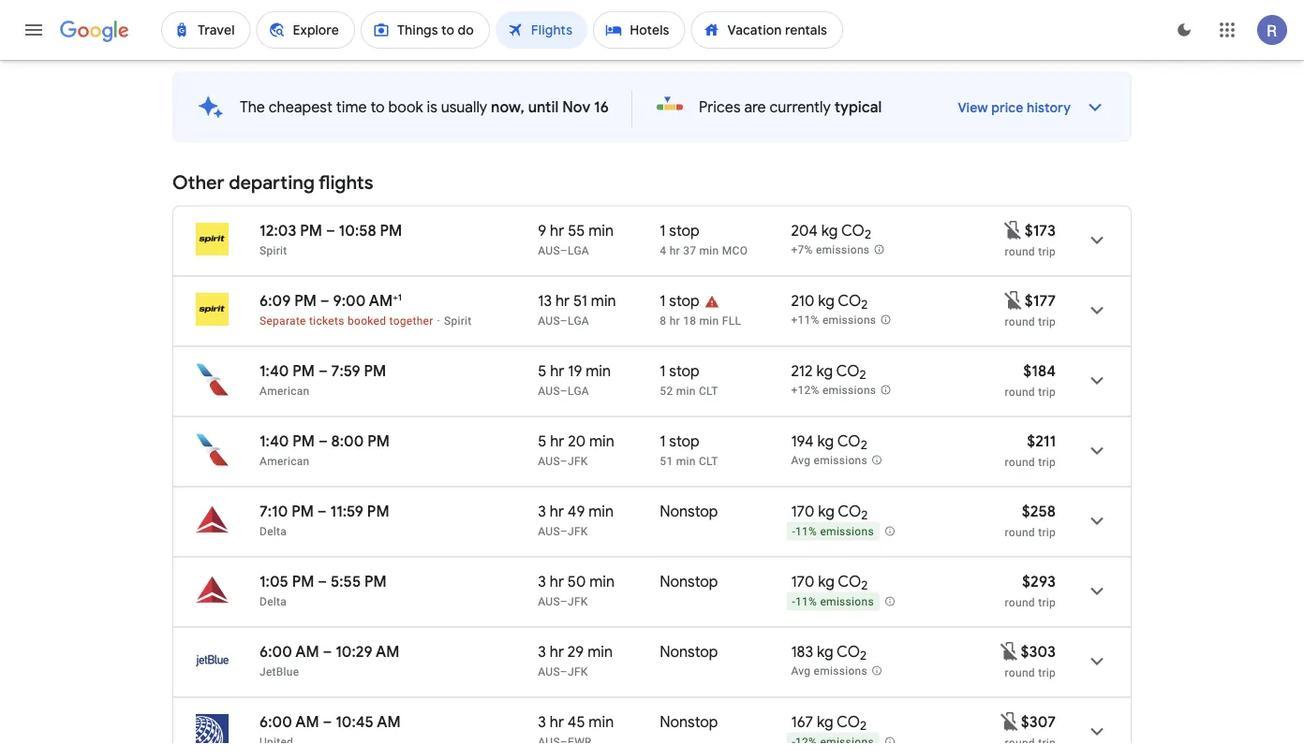 Task type: locate. For each thing, give the bounding box(es) containing it.
2 avg from the top
[[791, 455, 811, 468]]

2 inside 183 kg co 2
[[860, 649, 867, 664]]

0 vertical spatial 170
[[791, 502, 815, 521]]

the cheapest time to book is usually now, until nov 16
[[240, 97, 609, 117]]

– inside 6:00 am – 10:29 am jetblue
[[323, 643, 332, 662]]

book
[[388, 97, 423, 117]]

1 avg from the top
[[791, 9, 811, 22]]

nonstop flight. element for 3 hr 45 min
[[660, 713, 718, 735]]

2 right 183
[[860, 649, 867, 664]]

aus for 5 hr 20 min
[[538, 455, 560, 468]]

2 1:40 from the top
[[260, 432, 289, 451]]

spirit right together at the top
[[444, 314, 472, 327]]

flight details. leaves austin-bergstrom international airport at 7:10 pm on thursday, november 30 and arrives at john f. kennedy international airport at 11:59 pm on thursday, november 30. image
[[1075, 499, 1120, 544]]

change appearance image
[[1162, 7, 1207, 52]]

hr for 3 hr 50 min aus – jfk
[[550, 572, 564, 592]]

Departure time: 1:05 PM. text field
[[260, 572, 314, 592]]

1 170 from the top
[[791, 502, 815, 521]]

aus inside 9 hr 55 min aus – lga
[[538, 244, 560, 257]]

is
[[427, 97, 437, 117]]

co inside 183 kg co 2
[[837, 643, 860, 662]]

stop up 52
[[669, 362, 700, 381]]

this price for this flight doesn't include overhead bin access. if you need a carry-on bag, use the bags filter to update prices. image for $173
[[1002, 219, 1025, 241]]

173 US dollars text field
[[1025, 221, 1056, 240]]

round down $258
[[1005, 526, 1035, 539]]

kg up +11% emissions
[[818, 291, 835, 311]]

1 vertical spatial clt
[[699, 455, 718, 468]]

other departing flights
[[172, 171, 373, 195]]

4 stop from the top
[[669, 432, 700, 451]]

lga inside 9 hr 55 min aus – lga
[[568, 244, 589, 257]]

clt inside 1 stop 51 min clt
[[699, 455, 718, 468]]

this price for this flight doesn't include overhead bin access. if you need a carry-on bag, use the bags filter to update prices. image for $307
[[999, 711, 1021, 733]]

round down 173 us dollars text field
[[1005, 245, 1035, 258]]

kg inside 194 kg co 2
[[817, 432, 834, 451]]

2 trip from the top
[[1038, 315, 1056, 328]]

210
[[791, 291, 815, 311]]

3 hr 50 min aus – jfk
[[538, 572, 615, 609]]

Arrival time: 11:59 PM. text field
[[330, 502, 389, 521]]

170 kg co 2 up 183 kg co 2
[[791, 572, 868, 594]]

- for 3 hr 50 min
[[792, 596, 795, 609]]

45
[[568, 713, 585, 732]]

trip inside $184 round trip
[[1038, 386, 1056, 399]]

min inside the 3 hr 29 min aus – jfk
[[588, 643, 613, 662]]

51 inside 13 hr 51 min aus – lga
[[573, 291, 587, 311]]

– down 49
[[560, 525, 568, 538]]

stop up 18
[[669, 291, 700, 311]]

4
[[660, 244, 667, 257]]

183
[[791, 643, 813, 662]]

4 aus from the top
[[538, 385, 560, 398]]

to
[[371, 97, 385, 117]]

jfk down 29
[[568, 666, 588, 679]]

stop inside 1 stop 51 min clt
[[669, 432, 700, 451]]

aus for 3 hr 50 min
[[538, 595, 560, 609]]

3 avg from the top
[[791, 665, 811, 679]]

1 - from the top
[[792, 526, 795, 539]]

1 stop flight. element up 37
[[660, 221, 700, 243]]

5 left 19 at left
[[538, 362, 547, 381]]

aus
[[538, 9, 560, 22], [538, 244, 560, 257], [538, 314, 560, 327], [538, 385, 560, 398], [538, 455, 560, 468], [538, 525, 560, 538], [538, 595, 560, 609], [538, 666, 560, 679]]

hr inside the 3 hr 50 min aus – jfk
[[550, 572, 564, 592]]

co up 183 kg co 2
[[838, 572, 861, 592]]

6 trip from the top
[[1038, 596, 1056, 609]]

min inside 9 hr 55 min aus – lga
[[589, 221, 614, 240]]

lga
[[568, 244, 589, 257], [568, 314, 589, 327], [568, 385, 589, 398]]

kg right 183
[[817, 643, 834, 662]]

this price for this flight doesn't include overhead bin access. if you need a carry-on bag, use the bags filter to update prices. image down 303 us dollars text box
[[999, 711, 1021, 733]]

1 up 8
[[660, 291, 666, 311]]

Departure time: 1:40 PM. text field
[[260, 362, 315, 381]]

hr for 8 hr 18 min fll
[[670, 314, 680, 327]]

1 delta from the top
[[260, 9, 287, 22]]

1 inside 1 stop 4 hr 37 min mco
[[660, 221, 666, 240]]

2 170 from the top
[[791, 572, 815, 592]]

1 horizontal spatial spirit
[[444, 314, 472, 327]]

1 -11% emissions from the top
[[792, 526, 874, 539]]

1 clt from the top
[[699, 385, 718, 398]]

170
[[791, 502, 815, 521], [791, 572, 815, 592]]

1:40 for 8:00
[[260, 432, 289, 451]]

1 vertical spatial -11% emissions
[[792, 596, 874, 609]]

american inside 1:40 pm – 8:00 pm american
[[260, 455, 310, 468]]

3 inside the 3 hr 29 min aus – jfk
[[538, 643, 546, 662]]

avg for 183
[[791, 665, 811, 679]]

5 trip from the top
[[1038, 526, 1056, 539]]

1 stop from the top
[[669, 221, 700, 240]]

2 6:00 from the top
[[260, 713, 292, 732]]

0 vertical spatial american
[[260, 385, 310, 398]]

kg for 5 hr 19 min
[[816, 362, 833, 381]]

1 for 5 hr 19 min
[[660, 362, 666, 381]]

departing
[[229, 171, 315, 195]]

2 vertical spatial delta
[[260, 595, 287, 609]]

0 vertical spatial 51
[[573, 291, 587, 311]]

– down total duration 9 hr 55 min. "element"
[[560, 244, 568, 257]]

– down 29
[[560, 666, 568, 679]]

co for 3 hr 50 min
[[838, 572, 861, 592]]

1 1 stop flight. element from the top
[[660, 221, 700, 243]]

min right 18
[[699, 314, 719, 327]]

lga for 55
[[568, 244, 589, 257]]

hr inside 13 hr 51 min aus – lga
[[556, 291, 570, 311]]

– down total duration 5 hr 20 min. element on the bottom
[[560, 455, 568, 468]]

jfk inside the 3 hr 50 min aus – jfk
[[568, 595, 588, 609]]

4 nonstop from the top
[[660, 713, 718, 732]]

leaves austin-bergstrom international airport at 1:40 pm on thursday, november 30 and arrives at john f. kennedy international airport at 8:00 pm on thursday, november 30. element
[[260, 432, 390, 451]]

co right 183
[[837, 643, 860, 662]]

min right 45
[[589, 713, 614, 732]]

1 5 from the top
[[538, 362, 547, 381]]

round trip
[[1005, 245, 1056, 258], [1005, 315, 1056, 328], [1005, 667, 1056, 680]]

co inside 210 kg co 2
[[838, 291, 861, 311]]

3 inside the 3 hr 50 min aus – jfk
[[538, 572, 546, 592]]

212 kg co 2
[[791, 362, 866, 383]]

kg for 5 hr 20 min
[[817, 432, 834, 451]]

1 11% from the top
[[795, 526, 817, 539]]

this price for this flight doesn't include overhead bin access. if you need a carry-on bag, use the bags filter to update prices. image
[[1002, 219, 1025, 241], [1002, 289, 1025, 312], [998, 641, 1021, 663], [999, 711, 1021, 733]]

49
[[568, 502, 585, 521]]

0 vertical spatial lga
[[568, 244, 589, 257]]

aus up the until on the left top of page
[[538, 9, 560, 22]]

min inside the '1 stop 52 min clt'
[[676, 385, 696, 398]]

lga down 19 at left
[[568, 385, 589, 398]]

view
[[958, 100, 988, 117]]

1 round trip from the top
[[1005, 245, 1056, 258]]

avg down 183
[[791, 665, 811, 679]]

2 american from the top
[[260, 455, 310, 468]]

– inside 1:05 pm – 5:55 pm delta
[[318, 572, 327, 592]]

1 vertical spatial 1:40
[[260, 432, 289, 451]]

jfk up nov
[[568, 9, 588, 22]]

0 vertical spatial avg emissions
[[791, 9, 868, 22]]

kg up +7% emissions
[[821, 221, 838, 240]]

– left 11:59
[[317, 502, 327, 521]]

round down $211 text field
[[1005, 456, 1035, 469]]

kg up +12% emissions
[[816, 362, 833, 381]]

1 avg emissions from the top
[[791, 9, 868, 22]]

Departure time: 6:00 AM. text field
[[260, 643, 319, 662]]

min for 5 hr 19 min aus – lga
[[586, 362, 611, 381]]

+11%
[[791, 314, 820, 327]]

$303
[[1021, 643, 1056, 662]]

1 6:00 from the top
[[260, 643, 292, 662]]

aus inside '5 hr 19 min aus – lga'
[[538, 385, 560, 398]]

kg down 194 kg co 2
[[818, 502, 835, 521]]

1 stop flight. element down 52
[[660, 432, 700, 454]]

min inside 5 hr 20 min aus – jfk
[[589, 432, 615, 451]]

12:03 pm – 10:58 pm spirit
[[260, 221, 402, 257]]

am
[[369, 291, 393, 311], [295, 643, 319, 662], [376, 643, 400, 662], [295, 713, 319, 732], [377, 713, 401, 732]]

nonstop for 3 hr 49 min
[[660, 502, 718, 521]]

delta inside 1:05 pm – 5:55 pm delta
[[260, 595, 287, 609]]

2 down 194 kg co 2
[[861, 508, 868, 524]]

-11% emissions down 194 kg co 2
[[792, 526, 874, 539]]

–
[[560, 9, 568, 22], [326, 221, 335, 240], [560, 244, 568, 257], [320, 291, 330, 311], [560, 314, 568, 327], [318, 362, 328, 381], [560, 385, 568, 398], [318, 432, 328, 451], [560, 455, 568, 468], [317, 502, 327, 521], [560, 525, 568, 538], [318, 572, 327, 592], [560, 595, 568, 609], [323, 643, 332, 662], [560, 666, 568, 679], [323, 713, 332, 732]]

avg emissions
[[791, 9, 868, 22], [791, 455, 868, 468], [791, 665, 868, 679]]

min for 9 hr 55 min aus – lga
[[589, 221, 614, 240]]

american for 8:00
[[260, 455, 310, 468]]

2 -11% emissions from the top
[[792, 596, 874, 609]]

– inside the 3 hr 50 min aus – jfk
[[560, 595, 568, 609]]

flight details. leaves austin-bergstrom international airport at 6:00 am on thursday, november 30 and arrives at newark liberty international airport at 10:45 am on thursday, november 30. image
[[1075, 710, 1120, 745]]

3 jfk from the top
[[568, 525, 588, 538]]

american inside 1:40 pm – 7:59 pm american
[[260, 385, 310, 398]]

min for 13 hr 51 min aus – lga
[[591, 291, 616, 311]]

total duration 3 hr 49 min. element containing 3 hr 49 min
[[538, 502, 660, 524]]

194
[[791, 432, 814, 451]]

leaves austin-bergstrom international airport at 6:00 am on thursday, november 30 and arrives at john f. kennedy international airport at 10:29 am on thursday, november 30. element
[[260, 643, 400, 662]]

3 hr 45 min
[[538, 713, 614, 732]]

6:09 pm – 9:00 am + 1
[[260, 291, 402, 311]]

0 vertical spatial avg
[[791, 9, 811, 22]]

2 jfk from the top
[[568, 455, 588, 468]]

co down 194 kg co 2
[[838, 502, 861, 521]]

307 US dollars text field
[[1021, 713, 1056, 732]]

total duration 3 hr 49 min. element for avg emissions
[[538, 0, 660, 8]]

2 clt from the top
[[699, 455, 718, 468]]

emissions
[[814, 9, 868, 22], [816, 244, 870, 257], [823, 314, 876, 327], [823, 384, 876, 397], [814, 455, 868, 468], [820, 526, 874, 539], [820, 596, 874, 609], [814, 665, 868, 679]]

pm left 7:59
[[293, 362, 315, 381]]

2 aus from the top
[[538, 244, 560, 257]]

2 delta from the top
[[260, 525, 287, 538]]

round inside $211 round trip
[[1005, 456, 1035, 469]]

3 inside 3 hr 49 min aus – jfk
[[538, 502, 546, 521]]

0 vertical spatial 5
[[538, 362, 547, 381]]

delta inside 7:10 pm – 11:59 pm delta
[[260, 525, 287, 538]]

flight details. leaves austin-bergstrom international airport at 6:09 pm on thursday, november 30 and arrives at laguardia airport at 9:00 am on friday, december 1. image
[[1075, 288, 1120, 333]]

Departure time: 12:03 PM. text field
[[260, 221, 322, 240]]

cheapest
[[269, 97, 333, 117]]

3 round from the top
[[1005, 386, 1035, 399]]

5 inside 5 hr 20 min aus – jfk
[[538, 432, 547, 451]]

kg for 3 hr 49 min
[[818, 502, 835, 521]]

total duration 3 hr 49 min. element down 5 hr 20 min aus – jfk
[[538, 502, 660, 524]]

– inside 1:40 pm – 8:00 pm american
[[318, 432, 328, 451]]

stop up layover (1 of 1) is a 51 min layover at charlotte douglas international airport in charlotte. element
[[669, 432, 700, 451]]

1 vertical spatial delta
[[260, 525, 287, 538]]

2 5 from the top
[[538, 432, 547, 451]]

american down departure time: 1:40 pm. text box
[[260, 385, 310, 398]]

Arrival time: 5:55 PM. text field
[[331, 572, 387, 592]]

Arrival time: 10:45 AM. text field
[[336, 713, 401, 732]]

0 vertical spatial -
[[792, 526, 795, 539]]

jfk down 49
[[568, 525, 588, 538]]

are
[[744, 97, 766, 117]]

8 aus from the top
[[538, 666, 560, 679]]

1 vertical spatial lga
[[568, 314, 589, 327]]

10:45
[[336, 713, 374, 732]]

hr inside 3 hr 49 min aus – jfk
[[550, 502, 564, 521]]

1 vertical spatial 170 kg co 2
[[791, 572, 868, 594]]

211 US dollars text field
[[1027, 432, 1056, 451]]

3 nonstop flight. element from the top
[[660, 643, 718, 665]]

2 inside 194 kg co 2
[[861, 438, 867, 454]]

kg inside 204 kg co 2
[[821, 221, 838, 240]]

2 - from the top
[[792, 596, 795, 609]]

aus inside the 3 hr 50 min aus – jfk
[[538, 595, 560, 609]]

1 inside the '1 stop 52 min clt'
[[660, 362, 666, 381]]

1 horizontal spatial 51
[[660, 455, 673, 468]]

2 up +7% emissions
[[865, 227, 871, 243]]

293 US dollars text field
[[1022, 572, 1056, 592]]

170 kg co 2
[[791, 502, 868, 524], [791, 572, 868, 594]]

5 left '20'
[[538, 432, 547, 451]]

1 vertical spatial 5
[[538, 432, 547, 451]]

– down total duration 5 hr 19 min. element
[[560, 385, 568, 398]]

170 for 3 hr 49 min
[[791, 502, 815, 521]]

2 11% from the top
[[795, 596, 817, 609]]

clt inside the '1 stop 52 min clt'
[[699, 385, 718, 398]]

$307
[[1021, 713, 1056, 732]]

5:55
[[331, 572, 361, 592]]

0 vertical spatial 11%
[[795, 526, 817, 539]]

7:10 pm – 11:59 pm delta
[[260, 502, 389, 538]]

1 vertical spatial avg emissions
[[791, 455, 868, 468]]

0 vertical spatial 170 kg co 2
[[791, 502, 868, 524]]

1 vertical spatial spirit
[[444, 314, 472, 327]]

kg inside 183 kg co 2
[[817, 643, 834, 662]]

hr for 3 hr 49 min aus – jfk
[[550, 502, 564, 521]]

jfk inside 3 hr 49 min aus – jfk
[[568, 525, 588, 538]]

layover (1 of 1) is a 52 min layover at charlotte douglas international airport in charlotte. element
[[660, 384, 782, 399]]

1 vertical spatial avg
[[791, 455, 811, 468]]

– down total duration 13 hr 51 min. element
[[560, 314, 568, 327]]

2 nonstop from the top
[[660, 572, 718, 592]]

2 170 kg co 2 from the top
[[791, 572, 868, 594]]

0 vertical spatial 1:40
[[260, 362, 289, 381]]

+11% emissions
[[791, 314, 876, 327]]

kg right "194"
[[817, 432, 834, 451]]

1 for 9 hr 55 min
[[660, 221, 666, 240]]

1 inside 1 stop 51 min clt
[[660, 432, 666, 451]]

hr right 9
[[550, 221, 564, 240]]

170 kg co 2 down 194 kg co 2
[[791, 502, 868, 524]]

hr inside 9 hr 55 min aus – lga
[[550, 221, 564, 240]]

– inside 7:10 pm – 11:59 pm delta
[[317, 502, 327, 521]]

aus down 9
[[538, 244, 560, 257]]

2 lga from the top
[[568, 314, 589, 327]]

6:00 for 6:00 am – 10:29 am jetblue
[[260, 643, 292, 662]]

round down '$177' text box
[[1005, 315, 1035, 328]]

total duration 3 hr 49 min. element for 170
[[538, 502, 660, 524]]

 image
[[437, 314, 440, 327]]

4 3 from the top
[[538, 713, 546, 732]]

min inside 'layover (1 of 1) is a 8 hr 18 min overnight layover at fort lauderdale-hollywood international airport in fort lauderdale.' element
[[699, 314, 719, 327]]

separate tickets booked together. this trip includes tickets from multiple airlines. missed connections may be protected by kiwi.com.. element
[[260, 314, 433, 327]]

1:40 inside 1:40 pm – 8:00 pm american
[[260, 432, 289, 451]]

6:00
[[260, 643, 292, 662], [260, 713, 292, 732]]

this price for this flight doesn't include overhead bin access. if you need a carry-on bag, use the bags filter to update prices. image down $293 round trip
[[998, 641, 1021, 663]]

51 right 13
[[573, 291, 587, 311]]

3 left 50
[[538, 572, 546, 592]]

aus inside 3 hr 49 min aus – jfk
[[538, 525, 560, 538]]

total duration 3 hr 49 min. element
[[538, 0, 660, 8], [538, 502, 660, 524]]

prices
[[699, 97, 741, 117]]

170 kg co 2 for $293
[[791, 572, 868, 594]]

lga down 55
[[568, 244, 589, 257]]

1 american from the top
[[260, 385, 310, 398]]

1 vertical spatial -
[[792, 596, 795, 609]]

1 3 from the top
[[538, 502, 546, 521]]

2 vertical spatial avg emissions
[[791, 665, 868, 679]]

11%
[[795, 526, 817, 539], [795, 596, 817, 609]]

stop
[[669, 221, 700, 240], [669, 291, 700, 311], [669, 362, 700, 381], [669, 432, 700, 451]]

this price for this flight doesn't include overhead bin access. if you need a carry-on bag, use the bags filter to update prices. image for $177
[[1002, 289, 1025, 312]]

trip down $293 text box
[[1038, 596, 1056, 609]]

aus up the 3 hr 50 min aus – jfk
[[538, 525, 560, 538]]

1:40
[[260, 362, 289, 381], [260, 432, 289, 451]]

2 vertical spatial avg
[[791, 665, 811, 679]]

flight details. leaves austin-bergstrom international airport at 1:40 pm on thursday, november 30 and arrives at john f. kennedy international airport at 8:00 pm on thursday, november 30. image
[[1075, 429, 1120, 474]]

3 for 3 hr 49 min
[[538, 502, 546, 521]]

2
[[865, 227, 871, 243], [861, 297, 868, 313], [860, 367, 866, 383], [861, 438, 867, 454], [861, 508, 868, 524], [861, 578, 868, 594], [860, 649, 867, 664], [860, 719, 867, 735]]

2 inside 212 kg co 2
[[860, 367, 866, 383]]

round down the $184
[[1005, 386, 1035, 399]]

min for 1 stop 52 min clt
[[676, 385, 696, 398]]

Departure time: 6:00 AM. text field
[[260, 713, 319, 732]]

8 hr 18 min fll
[[660, 314, 741, 327]]

10:58
[[339, 221, 376, 240]]

16
[[594, 97, 609, 117]]

11:59
[[330, 502, 364, 521]]

3 delta from the top
[[260, 595, 287, 609]]

2 vertical spatial round trip
[[1005, 667, 1056, 680]]

8
[[660, 314, 667, 327]]

1 vertical spatial 170
[[791, 572, 815, 592]]

5 round from the top
[[1005, 526, 1035, 539]]

170 up 183
[[791, 572, 815, 592]]

pm
[[300, 221, 322, 240], [380, 221, 402, 240], [294, 291, 317, 311], [293, 362, 315, 381], [364, 362, 386, 381], [293, 432, 315, 451], [368, 432, 390, 451], [292, 502, 314, 521], [367, 502, 389, 521], [292, 572, 314, 592], [364, 572, 387, 592]]

lga inside 13 hr 51 min aus – lga
[[568, 314, 589, 327]]

min inside 13 hr 51 min aus – lga
[[591, 291, 616, 311]]

2 for 3 hr 29 min
[[860, 649, 867, 664]]

6:00 inside 6:00 am – 10:29 am jetblue
[[260, 643, 292, 662]]

1 vertical spatial total duration 3 hr 49 min. element
[[538, 502, 660, 524]]

3 avg emissions from the top
[[791, 665, 868, 679]]

min inside 3 hr 49 min aus – jfk
[[589, 502, 614, 521]]

nonstop flight. element for 3 hr 29 min
[[660, 643, 718, 665]]

3 stop from the top
[[669, 362, 700, 381]]

1 vertical spatial round trip
[[1005, 315, 1056, 328]]

min inside 1 stop 51 min clt
[[676, 455, 696, 468]]

co up +12% emissions
[[836, 362, 860, 381]]

3 lga from the top
[[568, 385, 589, 398]]

hr left '20'
[[550, 432, 564, 451]]

aus down total duration 3 hr 50 min. element
[[538, 595, 560, 609]]

jfk down '20'
[[568, 455, 588, 468]]

am right 10:29
[[376, 643, 400, 662]]

pm right 12:03
[[300, 221, 322, 240]]

nonstop flight. element for 3 hr 49 min
[[660, 502, 718, 524]]

hr inside 5 hr 20 min aus – jfk
[[550, 432, 564, 451]]

1 up 4
[[660, 221, 666, 240]]

4 trip from the top
[[1038, 456, 1056, 469]]

0 horizontal spatial 51
[[573, 291, 587, 311]]

am for 10:45
[[377, 713, 401, 732]]

6:00 for 6:00 am – 10:45 am
[[260, 713, 292, 732]]

aus – jfk
[[538, 9, 588, 22]]

round inside $184 round trip
[[1005, 386, 1035, 399]]

2 nonstop flight. element from the top
[[660, 572, 718, 594]]

kg inside 167 kg co 2
[[817, 713, 833, 732]]

4 round from the top
[[1005, 456, 1035, 469]]

$211 round trip
[[1005, 432, 1056, 469]]

6 aus from the top
[[538, 525, 560, 538]]

hr inside '5 hr 19 min aus – lga'
[[550, 362, 564, 381]]

$184
[[1023, 362, 1056, 381]]

trip inside $211 round trip
[[1038, 456, 1056, 469]]

4 jfk from the top
[[568, 595, 588, 609]]

nonstop
[[660, 502, 718, 521], [660, 572, 718, 592], [660, 643, 718, 662], [660, 713, 718, 732]]

1 170 kg co 2 from the top
[[791, 502, 868, 524]]

min for 3 hr 49 min aus – jfk
[[589, 502, 614, 521]]

6:00 down jetblue
[[260, 713, 292, 732]]

6:00 am – 10:29 am jetblue
[[260, 643, 400, 679]]

0 horizontal spatial spirit
[[260, 244, 287, 257]]

aus down 13
[[538, 314, 560, 327]]

0 vertical spatial clt
[[699, 385, 718, 398]]

6 round from the top
[[1005, 596, 1035, 609]]

51 for hr
[[573, 291, 587, 311]]

3 nonstop from the top
[[660, 643, 718, 662]]

co right "194"
[[837, 432, 861, 451]]

min inside '5 hr 19 min aus – lga'
[[586, 362, 611, 381]]

258 US dollars text field
[[1022, 502, 1056, 521]]

trip down $184 text field
[[1038, 386, 1056, 399]]

51 inside 1 stop 51 min clt
[[660, 455, 673, 468]]

– inside 3 hr 49 min aus – jfk
[[560, 525, 568, 538]]

jfk for 50
[[568, 595, 588, 609]]

am left 10:45
[[295, 713, 319, 732]]

- down "194"
[[792, 526, 795, 539]]

until
[[528, 97, 559, 117]]

0 vertical spatial delta
[[260, 9, 287, 22]]

nonstop for 3 hr 50 min
[[660, 572, 718, 592]]

2 round trip from the top
[[1005, 315, 1056, 328]]

– down 50
[[560, 595, 568, 609]]

1 1:40 from the top
[[260, 362, 289, 381]]

3 left 29
[[538, 643, 546, 662]]

2 up 183 kg co 2
[[861, 578, 868, 594]]

3
[[538, 502, 546, 521], [538, 572, 546, 592], [538, 643, 546, 662], [538, 713, 546, 732]]

3 aus from the top
[[538, 314, 560, 327]]

total duration 9 hr 55 min. element
[[538, 221, 660, 243]]

co up +7% emissions
[[841, 221, 865, 240]]

jfk inside 5 hr 20 min aus – jfk
[[568, 455, 588, 468]]

min right 50
[[589, 572, 615, 592]]

3 round trip from the top
[[1005, 667, 1056, 680]]

usually
[[441, 97, 487, 117]]

1 stop flight. element for 9 hr 55 min
[[660, 221, 700, 243]]

clt down layover (1 of 1) is a 52 min layover at charlotte douglas international airport in charlotte. element
[[699, 455, 718, 468]]

1 trip from the top
[[1038, 245, 1056, 258]]

kg inside 212 kg co 2
[[816, 362, 833, 381]]

1 vertical spatial american
[[260, 455, 310, 468]]

Arrival time: 10:58 PM. text field
[[339, 221, 402, 240]]

$184 round trip
[[1005, 362, 1056, 399]]

aus inside 5 hr 20 min aus – jfk
[[538, 455, 560, 468]]

delta for 7:10 pm
[[260, 525, 287, 538]]

co for 9 hr 55 min
[[841, 221, 865, 240]]

5 aus from the top
[[538, 455, 560, 468]]

0 vertical spatial spirit
[[260, 244, 287, 257]]

4 nonstop flight. element from the top
[[660, 713, 718, 735]]

1 vertical spatial 51
[[660, 455, 673, 468]]

co
[[841, 221, 865, 240], [838, 291, 861, 311], [836, 362, 860, 381], [837, 432, 861, 451], [838, 502, 861, 521], [838, 572, 861, 592], [837, 643, 860, 662], [837, 713, 860, 732]]

0 vertical spatial -11% emissions
[[792, 526, 874, 539]]

0 vertical spatial total duration 3 hr 49 min. element
[[538, 0, 660, 8]]

-11% emissions for $258
[[792, 526, 874, 539]]

1 vertical spatial 11%
[[795, 596, 817, 609]]

hr left 50
[[550, 572, 564, 592]]

1 nonstop flight. element from the top
[[660, 502, 718, 524]]

$177
[[1025, 291, 1056, 311]]

2 inside 204 kg co 2
[[865, 227, 871, 243]]

jfk inside the 3 hr 29 min aus – jfk
[[568, 666, 588, 679]]

183 kg co 2
[[791, 643, 867, 664]]

hr for 13 hr 51 min aus – lga
[[556, 291, 570, 311]]

nonstop flight. element for 3 hr 50 min
[[660, 572, 718, 594]]

0 vertical spatial 6:00
[[260, 643, 292, 662]]

0 vertical spatial round trip
[[1005, 245, 1056, 258]]

hr for 5 hr 19 min aus – lga
[[550, 362, 564, 381]]

170 for 3 hr 50 min
[[791, 572, 815, 592]]

avg up currently
[[791, 9, 811, 22]]

jfk for 49
[[568, 525, 588, 538]]

co inside 194 kg co 2
[[837, 432, 861, 451]]

co inside 204 kg co 2
[[841, 221, 865, 240]]

flight details. leaves austin-bergstrom international airport at 1:40 pm on thursday, november 30 and arrives at laguardia airport at 7:59 pm on thursday, november 30. image
[[1075, 358, 1120, 403]]

nonstop flight. element
[[660, 502, 718, 524], [660, 572, 718, 594], [660, 643, 718, 665], [660, 713, 718, 735]]

– left 8:00
[[318, 432, 328, 451]]

3 for 3 hr 50 min
[[538, 572, 546, 592]]

lga inside '5 hr 19 min aus – lga'
[[568, 385, 589, 398]]

2 avg emissions from the top
[[791, 455, 868, 468]]

now,
[[491, 97, 525, 117]]

round trip for $303
[[1005, 667, 1056, 680]]

3 1 stop flight. element from the top
[[660, 362, 700, 384]]

avg
[[791, 9, 811, 22], [791, 455, 811, 468], [791, 665, 811, 679]]

co right 167
[[837, 713, 860, 732]]

co inside 167 kg co 2
[[837, 713, 860, 732]]

am right 10:45
[[377, 713, 401, 732]]

7 aus from the top
[[538, 595, 560, 609]]

min right 37
[[699, 244, 719, 257]]

2 vertical spatial lga
[[568, 385, 589, 398]]

total duration 13 hr 51 min. element
[[538, 291, 660, 313]]

min inside total duration 3 hr 45 min. element
[[589, 713, 614, 732]]

1 stop flight. element
[[660, 221, 700, 243], [660, 291, 700, 313], [660, 362, 700, 384], [660, 432, 700, 454]]

4 1 stop flight. element from the top
[[660, 432, 700, 454]]

min right 52
[[676, 385, 696, 398]]

2 3 from the top
[[538, 572, 546, 592]]

1 nonstop from the top
[[660, 502, 718, 521]]

aus inside 13 hr 51 min aus – lga
[[538, 314, 560, 327]]

min inside the 3 hr 50 min aus – jfk
[[589, 572, 615, 592]]

aus down total duration 5 hr 20 min. element on the bottom
[[538, 455, 560, 468]]

stop inside 1 stop 4 hr 37 min mco
[[669, 221, 700, 240]]

avg emissions inside popup button
[[791, 9, 868, 22]]

aus down 'total duration 3 hr 29 min.' element
[[538, 666, 560, 679]]

7 round from the top
[[1005, 667, 1035, 680]]

aus inside the 3 hr 29 min aus – jfk
[[538, 666, 560, 679]]

lga down total duration 13 hr 51 min. element
[[568, 314, 589, 327]]

2 total duration 3 hr 49 min. element from the top
[[538, 502, 660, 524]]

11% for 3 hr 50 min
[[795, 596, 817, 609]]

1 lga from the top
[[568, 244, 589, 257]]

hr right 4
[[670, 244, 680, 257]]

5 jfk from the top
[[568, 666, 588, 679]]

2 stop from the top
[[669, 291, 700, 311]]

co inside 212 kg co 2
[[836, 362, 860, 381]]

nonstop for 3 hr 45 min
[[660, 713, 718, 732]]

min for 1 stop 51 min clt
[[676, 455, 696, 468]]

clt right 52
[[699, 385, 718, 398]]

1
[[660, 221, 666, 240], [398, 291, 402, 303], [660, 291, 666, 311], [660, 362, 666, 381], [660, 432, 666, 451]]

5 inside '5 hr 19 min aus – lga'
[[538, 362, 547, 381]]

total duration 3 hr 49 min. element up aus – jfk on the left top of page
[[538, 0, 660, 8]]

3 trip from the top
[[1038, 386, 1056, 399]]

trip inside $293 round trip
[[1038, 596, 1056, 609]]

3 3 from the top
[[538, 643, 546, 662]]

1:40 inside 1:40 pm – 7:59 pm american
[[260, 362, 289, 381]]

– left 5:55 on the bottom left of the page
[[318, 572, 327, 592]]

kg inside 210 kg co 2
[[818, 291, 835, 311]]

2 inside 167 kg co 2
[[860, 719, 867, 735]]

trip down "$211"
[[1038, 456, 1056, 469]]

2 inside 210 kg co 2
[[861, 297, 868, 313]]

min right 55
[[589, 221, 614, 240]]

1 vertical spatial 6:00
[[260, 713, 292, 732]]

1 total duration 3 hr 49 min. element from the top
[[538, 0, 660, 8]]

co up +11% emissions
[[838, 291, 861, 311]]

2 up +11% emissions
[[861, 297, 868, 313]]

stop inside the '1 stop 52 min clt'
[[669, 362, 700, 381]]

hr inside the 3 hr 29 min aus – jfk
[[550, 643, 564, 662]]

jfk down 50
[[568, 595, 588, 609]]

spirit
[[260, 244, 287, 257], [444, 314, 472, 327]]

american
[[260, 385, 310, 398], [260, 455, 310, 468]]

jfk
[[568, 9, 588, 22], [568, 455, 588, 468], [568, 525, 588, 538], [568, 595, 588, 609], [568, 666, 588, 679]]

1:40 down separate
[[260, 362, 289, 381]]



Task type: vqa. For each thing, say whether or not it's contained in the screenshot.
-11% emissions
yes



Task type: describe. For each thing, give the bounding box(es) containing it.
stop for 1 stop 4 hr 37 min mco
[[669, 221, 700, 240]]

co for 3 hr 29 min
[[837, 643, 860, 662]]

flight details. leaves austin-bergstrom international airport at 12:03 pm on thursday, november 30 and arrives at laguardia airport at 10:58 pm on thursday, november 30. image
[[1075, 218, 1120, 263]]

9
[[538, 221, 547, 240]]

+12% emissions
[[791, 384, 876, 397]]

currently
[[770, 97, 831, 117]]

3 for 3 hr 29 min
[[538, 643, 546, 662]]

min for 3 hr 45 min
[[589, 713, 614, 732]]

leaves austin-bergstrom international airport at 1:05 pm on thursday, november 30 and arrives at john f. kennedy international airport at 5:55 pm on thursday, november 30. element
[[260, 572, 387, 592]]

avg emissions button
[[786, 0, 883, 26]]

51 for stop
[[660, 455, 673, 468]]

min for 3 hr 50 min aus – jfk
[[589, 572, 615, 592]]

leaves austin-bergstrom international airport at 1:40 pm on thursday, november 30 and arrives at laguardia airport at 7:59 pm on thursday, november 30. element
[[260, 362, 386, 381]]

$293
[[1022, 572, 1056, 592]]

hr inside 1 stop 4 hr 37 min mco
[[670, 244, 680, 257]]

total duration 5 hr 19 min. element
[[538, 362, 660, 384]]

layover (1 of 1) is a 8 hr 18 min overnight layover at fort lauderdale-hollywood international airport in fort lauderdale. element
[[660, 313, 782, 328]]

round trip for $177
[[1005, 315, 1056, 328]]

clt for 194
[[699, 455, 718, 468]]

avg for 194
[[791, 455, 811, 468]]

Departure time: 1:40 PM. text field
[[260, 432, 315, 451]]

2 for 5 hr 19 min
[[860, 367, 866, 383]]

fll
[[722, 314, 741, 327]]

9:00
[[333, 291, 366, 311]]

kg for 13 hr 51 min
[[818, 291, 835, 311]]

Departure time: 6:09 PM. text field
[[260, 291, 317, 311]]

price
[[992, 100, 1024, 117]]

flights
[[319, 171, 373, 195]]

– up tickets
[[320, 291, 330, 311]]

1 jfk from the top
[[568, 9, 588, 22]]

$258 round trip
[[1005, 502, 1056, 539]]

9 hr 55 min aus – lga
[[538, 221, 614, 257]]

mco
[[722, 244, 748, 257]]

stop for 1 stop 51 min clt
[[669, 432, 700, 451]]

pm left 8:00
[[293, 432, 315, 451]]

co for 3 hr 49 min
[[838, 502, 861, 521]]

184 US dollars text field
[[1023, 362, 1056, 381]]

1:40 for 7:59
[[260, 362, 289, 381]]

1 inside 6:09 pm – 9:00 am + 1
[[398, 291, 402, 303]]

– inside 13 hr 51 min aus – lga
[[560, 314, 568, 327]]

nov
[[562, 97, 590, 117]]

pm right '7:10'
[[292, 502, 314, 521]]

– inside '5 hr 19 min aus – lga'
[[560, 385, 568, 398]]

$173
[[1025, 221, 1056, 240]]

12:03
[[260, 221, 296, 240]]

Arrival time: 10:29 AM. text field
[[336, 643, 400, 662]]

1 round from the top
[[1005, 245, 1035, 258]]

2 1 stop flight. element from the top
[[660, 291, 700, 313]]

aus for 9 hr 55 min
[[538, 244, 560, 257]]

1:40 pm – 8:00 pm american
[[260, 432, 390, 468]]

pm right 5:55 on the bottom left of the page
[[364, 572, 387, 592]]

kg for 3 hr 45 min
[[817, 713, 833, 732]]

this price for this flight doesn't include overhead bin access. if you need a carry-on bag, use the bags filter to update prices. image for $303
[[998, 641, 1021, 663]]

pm right 11:59
[[367, 502, 389, 521]]

round inside the $258 round trip
[[1005, 526, 1035, 539]]

1 stop 4 hr 37 min mco
[[660, 221, 748, 257]]

avg emissions for 194
[[791, 455, 868, 468]]

7 trip from the top
[[1038, 667, 1056, 680]]

204 kg co 2
[[791, 221, 871, 243]]

8:00
[[331, 432, 364, 451]]

stop for 1 stop 52 min clt
[[669, 362, 700, 381]]

177 US dollars text field
[[1025, 291, 1056, 311]]

13
[[538, 291, 552, 311]]

5 for 5 hr 19 min
[[538, 362, 547, 381]]

co for 3 hr 45 min
[[837, 713, 860, 732]]

1:40 pm – 7:59 pm american
[[260, 362, 386, 398]]

1 for 5 hr 20 min
[[660, 432, 666, 451]]

aus for 13 hr 51 min
[[538, 314, 560, 327]]

flight details. leaves austin-bergstrom international airport at 6:00 am on thursday, november 30 and arrives at john f. kennedy international airport at 10:29 am on thursday, november 30. image
[[1075, 639, 1120, 684]]

trip inside the $258 round trip
[[1038, 526, 1056, 539]]

3 hr 29 min aus – jfk
[[538, 643, 613, 679]]

5 hr 19 min aus – lga
[[538, 362, 611, 398]]

11% for 3 hr 49 min
[[795, 526, 817, 539]]

total duration 3 hr 29 min. element
[[538, 643, 660, 665]]

pm right 1:05
[[292, 572, 314, 592]]

$258
[[1022, 502, 1056, 521]]

2 for 5 hr 20 min
[[861, 438, 867, 454]]

leaves austin-bergstrom international airport at 12:03 pm on thursday, november 30 and arrives at laguardia airport at 10:58 pm on thursday, november 30. element
[[260, 221, 402, 240]]

50
[[568, 572, 586, 592]]

-11% emissions for $293
[[792, 596, 874, 609]]

+12%
[[791, 384, 820, 397]]

layover (1 of 1) is a 51 min layover at charlotte douglas international airport in charlotte. element
[[660, 454, 782, 469]]

round inside $293 round trip
[[1005, 596, 1035, 609]]

303 US dollars text field
[[1021, 643, 1056, 662]]

jfk for 20
[[568, 455, 588, 468]]

+7% emissions
[[791, 244, 870, 257]]

7:59
[[331, 362, 360, 381]]

210 kg co 2
[[791, 291, 868, 313]]

flight details. leaves austin-bergstrom international airport at 1:05 pm on thursday, november 30 and arrives at john f. kennedy international airport at 5:55 pm on thursday, november 30. image
[[1075, 569, 1120, 614]]

aus for 5 hr 19 min
[[538, 385, 560, 398]]

Arrival time: 8:00 PM. text field
[[331, 432, 390, 451]]

delta for 1:05 pm
[[260, 595, 287, 609]]

history
[[1027, 100, 1071, 117]]

1 stop
[[660, 291, 700, 311]]

emissions inside popup button
[[814, 9, 868, 22]]

+
[[393, 291, 398, 303]]

am up jetblue
[[295, 643, 319, 662]]

6:00 am – 10:45 am
[[260, 713, 401, 732]]

55
[[568, 221, 585, 240]]

pm right 10:58
[[380, 221, 402, 240]]

layover (1 of 1) is a 4 hr 37 min layover at orlando international airport in orlando. element
[[660, 243, 782, 258]]

avg inside popup button
[[791, 9, 811, 22]]

20
[[568, 432, 586, 451]]

round trip for $173
[[1005, 245, 1056, 258]]

7:10
[[260, 502, 288, 521]]

min for 8 hr 18 min fll
[[699, 314, 719, 327]]

3 hr 49 min aus – jfk
[[538, 502, 614, 538]]

total duration 3 hr 50 min. element
[[538, 572, 660, 594]]

spirit inside 12:03 pm – 10:58 pm spirit
[[260, 244, 287, 257]]

co for 5 hr 19 min
[[836, 362, 860, 381]]

co for 13 hr 51 min
[[838, 291, 861, 311]]

separate
[[260, 314, 306, 327]]

hr for 9 hr 55 min aus – lga
[[550, 221, 564, 240]]

170 kg co 2 for $258
[[791, 502, 868, 524]]

lga for 51
[[568, 314, 589, 327]]

kg for 3 hr 29 min
[[817, 643, 834, 662]]

37
[[683, 244, 696, 257]]

– inside 9 hr 55 min aus – lga
[[560, 244, 568, 257]]

clt for 212
[[699, 385, 718, 398]]

5 for 5 hr 20 min
[[538, 432, 547, 451]]

52
[[660, 385, 673, 398]]

stop for 1 stop
[[669, 291, 700, 311]]

204
[[791, 221, 818, 240]]

1 stop flight. element for 5 hr 20 min
[[660, 432, 700, 454]]

am for 9:00
[[369, 291, 393, 311]]

– inside 12:03 pm – 10:58 pm spirit
[[326, 221, 335, 240]]

1:05
[[260, 572, 288, 592]]

2 for 9 hr 55 min
[[865, 227, 871, 243]]

together
[[389, 314, 433, 327]]

co for 5 hr 20 min
[[837, 432, 861, 451]]

typical
[[834, 97, 882, 117]]

2 for 3 hr 50 min
[[861, 578, 868, 594]]

min for 3 hr 29 min aus – jfk
[[588, 643, 613, 662]]

Arrival time: 9:00 AM on  Friday, December 1. text field
[[333, 291, 402, 311]]

1 stop 52 min clt
[[660, 362, 718, 398]]

american for 7:59
[[260, 385, 310, 398]]

1 aus from the top
[[538, 9, 560, 22]]

leaves austin-bergstrom international airport at 6:00 am on thursday, november 30 and arrives at newark liberty international airport at 10:45 am on thursday, november 30. element
[[260, 713, 401, 732]]

pm right 8:00
[[368, 432, 390, 451]]

avg emissions for 183
[[791, 665, 868, 679]]

min inside 1 stop 4 hr 37 min mco
[[699, 244, 719, 257]]

2 round from the top
[[1005, 315, 1035, 328]]

total duration 5 hr 20 min. element
[[538, 432, 660, 454]]

18
[[683, 314, 696, 327]]

– inside 5 hr 20 min aus – jfk
[[560, 455, 568, 468]]

lga for 19
[[568, 385, 589, 398]]

leaves austin-bergstrom international airport at 7:10 pm on thursday, november 30 and arrives at john f. kennedy international airport at 11:59 pm on thursday, november 30. element
[[260, 502, 389, 521]]

167 kg co 2
[[791, 713, 867, 735]]

167
[[791, 713, 813, 732]]

194 kg co 2
[[791, 432, 867, 454]]

Arrival time: 7:59 PM. text field
[[331, 362, 386, 381]]

212
[[791, 362, 813, 381]]

10:29
[[336, 643, 373, 662]]

other
[[172, 171, 224, 195]]

– up nov
[[560, 9, 568, 22]]

nonstop for 3 hr 29 min
[[660, 643, 718, 662]]

13 hr 51 min aus – lga
[[538, 291, 616, 327]]

– inside 1:40 pm – 7:59 pm american
[[318, 362, 328, 381]]

- for 3 hr 49 min
[[792, 526, 795, 539]]

view price history image
[[1073, 85, 1118, 130]]

leaves austin-bergstrom international airport at 6:09 pm on thursday, november 30 and arrives at laguardia airport at 9:00 am on friday, december 1. element
[[260, 291, 402, 311]]

kg for 3 hr 50 min
[[818, 572, 835, 592]]

jfk for 29
[[568, 666, 588, 679]]

booked
[[348, 314, 386, 327]]

– left 10:45
[[323, 713, 332, 732]]

– inside the 3 hr 29 min aus – jfk
[[560, 666, 568, 679]]

2 for 3 hr 45 min
[[860, 719, 867, 735]]

Departure time: 7:10 PM. text field
[[260, 502, 314, 521]]

1:05 pm – 5:55 pm delta
[[260, 572, 387, 609]]

1 stop 51 min clt
[[660, 432, 718, 468]]

aus for 3 hr 29 min
[[538, 666, 560, 679]]

pm right 7:59
[[364, 362, 386, 381]]

$211
[[1027, 432, 1056, 451]]

hr for 5 hr 20 min aus – jfk
[[550, 432, 564, 451]]

1 stop flight. element for 5 hr 19 min
[[660, 362, 700, 384]]

+7%
[[791, 244, 813, 257]]

tickets
[[309, 314, 345, 327]]

total duration 3 hr 45 min. element
[[538, 713, 660, 735]]

kg for 9 hr 55 min
[[821, 221, 838, 240]]

19
[[568, 362, 582, 381]]

2 for 3 hr 49 min
[[861, 508, 868, 524]]

pm up tickets
[[294, 291, 317, 311]]

main menu image
[[22, 19, 45, 41]]

29
[[568, 643, 584, 662]]

separate tickets booked together
[[260, 314, 433, 327]]

view price history
[[958, 100, 1071, 117]]

aus for 3 hr 49 min
[[538, 525, 560, 538]]

$293 round trip
[[1005, 572, 1056, 609]]

6:09
[[260, 291, 291, 311]]



